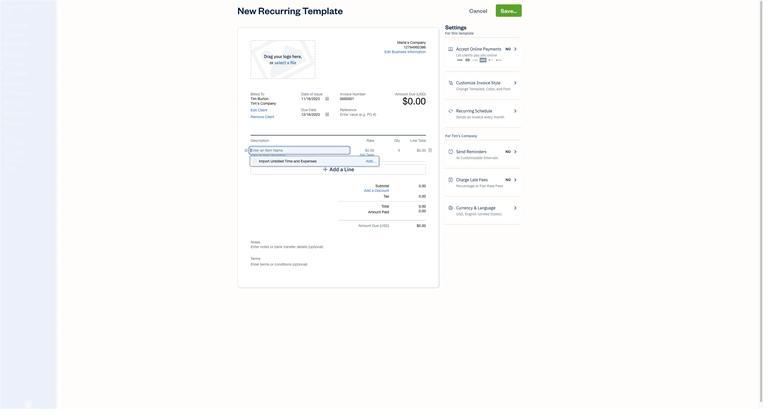 Task type: locate. For each thing, give the bounding box(es) containing it.
invoice image
[[3, 52, 10, 57]]

edit up remove
[[251, 108, 257, 112]]

billed to tim burton tim's company edit client remove client
[[251, 92, 276, 119]]

1 horizontal spatial recurring
[[456, 109, 474, 114]]

client right remove
[[265, 115, 274, 119]]

1 vertical spatial maria's
[[397, 41, 409, 45]]

a inside button
[[340, 166, 343, 173]]

reminders
[[467, 149, 487, 155]]

or down drag
[[270, 60, 274, 65]]

to
[[261, 92, 264, 96]]

2 0.00 from the top
[[419, 195, 426, 199]]

send reminders
[[456, 149, 487, 155]]

maria's up edit business information button at the top right of page
[[397, 41, 409, 45]]

1 vertical spatial line
[[344, 166, 354, 173]]

new recurring template
[[238, 4, 343, 17]]

2 for from the top
[[445, 134, 451, 139]]

0 horizontal spatial edit
[[251, 108, 257, 112]]

bank image
[[495, 58, 502, 63]]

0 vertical spatial and
[[496, 87, 503, 91]]

0 vertical spatial usd
[[417, 92, 425, 96]]

change template, color, and font
[[456, 87, 511, 91]]

information
[[408, 50, 426, 54]]

1 vertical spatial amount
[[368, 210, 381, 215]]

1 vertical spatial for
[[445, 134, 451, 139]]

unbilled
[[271, 159, 284, 164]]

1 horizontal spatial a
[[340, 166, 343, 173]]

invoice inside invoice number 0000001
[[340, 92, 352, 96]]

1 vertical spatial or
[[475, 184, 479, 189]]

add left taxes
[[360, 153, 365, 157]]

amount for amount due ( usd )
[[359, 224, 371, 228]]

customizable
[[461, 156, 483, 160]]

1 vertical spatial fees
[[496, 184, 503, 189]]

owner
[[4, 10, 14, 14]]

due date 12/16/2023
[[301, 108, 320, 117]]

add for add a line
[[330, 166, 339, 173]]

save… button
[[496, 4, 522, 17]]

2 vertical spatial amount
[[359, 224, 371, 228]]

12/16/2023
[[301, 113, 320, 117]]

for left this
[[445, 31, 451, 36]]

( for amount due ( usd ) $0.00
[[417, 92, 417, 96]]

1 horizontal spatial or
[[475, 184, 479, 189]]

1 vertical spatial (
[[380, 224, 381, 228]]

1 vertical spatial tim's
[[452, 134, 461, 139]]

line
[[410, 139, 417, 143], [344, 166, 354, 173]]

line total
[[410, 139, 426, 143]]

a right plus image
[[340, 166, 343, 173]]

chevronright image
[[513, 80, 518, 86], [513, 108, 518, 114], [513, 149, 518, 155], [513, 177, 518, 183]]

at customizable intervals
[[456, 156, 498, 160]]

currency
[[456, 206, 473, 211]]

amount inside amount due ( usd ) $0.00
[[395, 92, 408, 96]]

total up the paid
[[382, 205, 389, 209]]

0 horizontal spatial maria's
[[4, 5, 18, 10]]

) inside amount due ( usd ) $0.00
[[425, 92, 426, 96]]

11/16/2023
[[301, 97, 320, 101]]

0 vertical spatial due
[[409, 92, 416, 96]]

1 0.00 from the top
[[419, 184, 426, 188]]

0 horizontal spatial invoice
[[340, 92, 352, 96]]

language
[[478, 206, 496, 211]]

1 vertical spatial date
[[309, 108, 316, 112]]

1 vertical spatial no
[[506, 150, 511, 154]]

1 no from the top
[[506, 47, 511, 51]]

maria's for maria's company owner
[[4, 5, 18, 10]]

0 vertical spatial invoice
[[477, 80, 490, 86]]

0 horizontal spatial tim's
[[251, 102, 259, 106]]

flat-
[[480, 184, 487, 189]]

2 vertical spatial due
[[372, 224, 379, 228]]

style
[[491, 80, 501, 86]]

usd inside amount due ( usd ) $0.00
[[417, 92, 425, 96]]

import
[[259, 159, 270, 164]]

1 horizontal spatial fees
[[496, 184, 503, 189]]

1 vertical spatial add
[[330, 166, 339, 173]]

and for font
[[496, 87, 503, 91]]

date left of
[[301, 92, 309, 96]]

fees up flat-
[[479, 178, 488, 183]]

add right plus image
[[330, 166, 339, 173]]

total
[[418, 139, 426, 143], [382, 205, 389, 209]]

(united
[[478, 212, 490, 217]]

3 no from the top
[[506, 178, 511, 182]]

2 vertical spatial no
[[506, 178, 511, 182]]

rate down charge late fees
[[487, 184, 495, 189]]

date inside date of issue 11/16/2023
[[301, 92, 309, 96]]

0 vertical spatial a
[[287, 60, 289, 65]]

0 vertical spatial chevronright image
[[513, 46, 518, 52]]

total amount paid
[[368, 205, 389, 215]]

expenses
[[301, 159, 317, 164]]

0 vertical spatial )
[[425, 92, 426, 96]]

for tim's company
[[445, 134, 477, 139]]

0 vertical spatial tim's
[[251, 102, 259, 106]]

for up latereminders icon in the right of the page
[[445, 134, 451, 139]]

)
[[425, 92, 426, 96], [388, 224, 389, 228]]

no for charge late fees
[[506, 178, 511, 182]]

apple pay image
[[488, 58, 495, 63]]

2 no from the top
[[506, 150, 511, 154]]

invoice number 0000001
[[340, 92, 366, 101]]

currencyandlanguage image
[[448, 205, 453, 211]]

client
[[258, 108, 267, 112], [265, 115, 274, 119]]

your
[[274, 54, 282, 59]]

( for amount due ( usd )
[[380, 224, 381, 228]]

Reference Number text field
[[340, 113, 377, 117]]

add inside button
[[330, 166, 339, 173]]

invoice up the 0000001
[[340, 92, 352, 96]]

and down the 'enter an item description' text box
[[294, 159, 300, 164]]

1 horizontal spatial tim's
[[452, 134, 461, 139]]

edit client button
[[251, 108, 267, 113]]

fees right flat-
[[496, 184, 503, 189]]

due for amount due ( usd )
[[372, 224, 379, 228]]

settings
[[445, 24, 467, 31]]

a
[[287, 60, 289, 65], [340, 166, 343, 173], [372, 189, 374, 193]]

template,
[[469, 87, 485, 91]]

date inside the due date 12/16/2023
[[309, 108, 316, 112]]

1 for from the top
[[445, 31, 451, 36]]

0 vertical spatial total
[[418, 139, 426, 143]]

this
[[452, 31, 458, 36]]

add taxes
[[360, 153, 374, 157]]

1 vertical spatial total
[[382, 205, 389, 209]]

date up 12/16/2023
[[309, 108, 316, 112]]

apps image
[[4, 134, 55, 138]]

refresh image
[[448, 108, 453, 114]]

payments
[[483, 47, 502, 52]]

report image
[[3, 121, 10, 126]]

tim's down tim
[[251, 102, 259, 106]]

due inside amount due ( usd ) $0.00
[[409, 92, 416, 96]]

chevronright image
[[513, 46, 518, 52], [513, 205, 518, 211]]

recurring schedule
[[456, 109, 492, 114]]

0.00
[[419, 184, 426, 188], [419, 195, 426, 199], [419, 205, 426, 209], [419, 209, 426, 213]]

1 vertical spatial usd
[[381, 224, 388, 228]]

1 horizontal spatial usd
[[417, 92, 425, 96]]

invoice up the change template, color, and font
[[477, 80, 490, 86]]

0 vertical spatial edit
[[385, 50, 391, 54]]

1 horizontal spatial invoice
[[477, 80, 490, 86]]

edit inside billed to tim burton tim's company edit client remove client
[[251, 108, 257, 112]]

total up line total (usd) text box
[[418, 139, 426, 143]]

or left flat-
[[475, 184, 479, 189]]

maria's up owner
[[4, 5, 18, 10]]

english
[[465, 212, 477, 217]]

1 vertical spatial edit
[[251, 108, 257, 112]]

0 horizontal spatial (
[[380, 224, 381, 228]]

1 vertical spatial a
[[340, 166, 343, 173]]

0 horizontal spatial )
[[388, 224, 389, 228]]

0 horizontal spatial due
[[301, 108, 308, 112]]

invoice
[[477, 80, 490, 86], [340, 92, 352, 96]]

1 horizontal spatial rate
[[487, 184, 495, 189]]

0 horizontal spatial fees
[[479, 178, 488, 183]]

0 vertical spatial add
[[360, 153, 365, 157]]

0 vertical spatial or
[[270, 60, 274, 65]]

for inside settings for this template
[[445, 31, 451, 36]]

amount for amount due ( usd ) $0.00
[[395, 92, 408, 96]]

online
[[470, 47, 482, 52]]

or
[[270, 60, 274, 65], [475, 184, 479, 189]]

delete line item image
[[428, 148, 432, 153]]

maria's inside maria's company owner
[[4, 5, 18, 10]]

0 vertical spatial line
[[410, 139, 417, 143]]

2 chevronright image from the top
[[513, 108, 518, 114]]

1 vertical spatial client
[[265, 115, 274, 119]]

percentage or flat-rate fees
[[456, 184, 503, 189]]

here
[[292, 54, 301, 59]]

0 vertical spatial amount
[[395, 92, 408, 96]]

expense image
[[3, 72, 10, 77]]

Item Quantity text field
[[393, 149, 400, 153]]

2 horizontal spatial a
[[372, 189, 374, 193]]

or inside drag your logo here , or select a file
[[270, 60, 274, 65]]

2 chevronright image from the top
[[513, 205, 518, 211]]

0 horizontal spatial recurring
[[258, 4, 301, 17]]

) for amount due ( usd ) $0.00
[[425, 92, 426, 96]]

0 vertical spatial client
[[258, 108, 267, 112]]

0 vertical spatial for
[[445, 31, 451, 36]]

import unbilled time and expenses
[[259, 159, 317, 164]]

2 horizontal spatial due
[[409, 92, 416, 96]]

(
[[417, 92, 417, 96], [380, 224, 381, 228]]

subtotal
[[376, 184, 389, 188]]

usd for amount due ( usd )
[[381, 224, 388, 228]]

1 vertical spatial recurring
[[456, 109, 474, 114]]

0 vertical spatial no
[[506, 47, 511, 51]]

date
[[301, 92, 309, 96], [309, 108, 316, 112]]

0 vertical spatial maria's
[[4, 5, 18, 10]]

add
[[360, 153, 365, 157], [330, 166, 339, 173], [364, 189, 371, 193]]

project image
[[3, 81, 10, 87]]

0 vertical spatial date
[[301, 92, 309, 96]]

0 horizontal spatial or
[[270, 60, 274, 65]]

0 vertical spatial $0.00
[[403, 96, 426, 107]]

date of issue 11/16/2023
[[301, 92, 323, 101]]

no for accept online payments
[[506, 47, 511, 51]]

and
[[496, 87, 503, 91], [294, 159, 300, 164]]

2 vertical spatial a
[[372, 189, 374, 193]]

2 vertical spatial add
[[364, 189, 371, 193]]

tim's up "send"
[[452, 134, 461, 139]]

1 chevronright image from the top
[[513, 46, 518, 52]]

1 horizontal spatial line
[[410, 139, 417, 143]]

0 horizontal spatial total
[[382, 205, 389, 209]]

1 horizontal spatial maria's
[[397, 41, 409, 45]]

paid
[[382, 210, 389, 215]]

cancel
[[469, 7, 487, 14]]

add left discount
[[364, 189, 371, 193]]

payment image
[[3, 62, 10, 67]]

a left the file
[[287, 60, 289, 65]]

usd, english (united states)
[[456, 212, 502, 217]]

1 vertical spatial chevronright image
[[513, 205, 518, 211]]

logo
[[283, 54, 291, 59]]

1 vertical spatial due
[[301, 108, 308, 112]]

edit left business
[[385, 50, 391, 54]]

rate up item rate (usd) text box at the top of the page
[[367, 139, 374, 143]]

amount due ( usd ) $0.00
[[395, 92, 426, 107]]

accept
[[456, 47, 469, 52]]

1 horizontal spatial and
[[496, 87, 503, 91]]

0 horizontal spatial usd
[[381, 224, 388, 228]]

0 horizontal spatial a
[[287, 60, 289, 65]]

pluscircle image
[[253, 159, 257, 164]]

issue
[[314, 92, 323, 96]]

drag
[[264, 54, 273, 59]]

1 vertical spatial )
[[388, 224, 389, 228]]

percentage
[[456, 184, 475, 189]]

1 chevronright image from the top
[[513, 80, 518, 86]]

0 vertical spatial fees
[[479, 178, 488, 183]]

0 vertical spatial (
[[417, 92, 417, 96]]

client up remove client button
[[258, 108, 267, 112]]

settings for this template
[[445, 24, 474, 36]]

1 horizontal spatial edit
[[385, 50, 391, 54]]

0 vertical spatial rate
[[367, 139, 374, 143]]

add taxes button
[[360, 153, 374, 157]]

0 horizontal spatial line
[[344, 166, 354, 173]]

template
[[459, 31, 474, 36]]

settings image
[[4, 167, 55, 171]]

1 horizontal spatial (
[[417, 92, 417, 96]]

schedule
[[475, 109, 492, 114]]

maria's inside maria's company 12794992386 edit business information
[[397, 41, 409, 45]]

chevronright image for no
[[513, 46, 518, 52]]

1 horizontal spatial )
[[425, 92, 426, 96]]

1 vertical spatial $0.00
[[417, 224, 426, 228]]

cancel button
[[465, 4, 492, 17]]

due
[[409, 92, 416, 96], [301, 108, 308, 112], [372, 224, 379, 228]]

team members image
[[4, 142, 55, 146]]

chart image
[[3, 111, 10, 116]]

1 horizontal spatial due
[[372, 224, 379, 228]]

a left discount
[[372, 189, 374, 193]]

1 vertical spatial invoice
[[340, 92, 352, 96]]

usd
[[417, 92, 425, 96], [381, 224, 388, 228]]

and down style
[[496, 87, 503, 91]]

latefees image
[[448, 177, 453, 183]]

pay
[[474, 53, 480, 58]]

( inside amount due ( usd ) $0.00
[[417, 92, 417, 96]]

for
[[445, 31, 451, 36], [445, 134, 451, 139]]

0 horizontal spatial and
[[294, 159, 300, 164]]

notes
[[251, 241, 260, 245]]

1 vertical spatial and
[[294, 159, 300, 164]]



Task type: describe. For each thing, give the bounding box(es) containing it.
,
[[301, 54, 302, 59]]

currency & language
[[456, 206, 496, 211]]

burton
[[258, 97, 269, 101]]

money image
[[3, 101, 10, 106]]

0.00 0.00
[[419, 205, 426, 213]]

discount
[[375, 189, 389, 193]]

every
[[484, 115, 493, 120]]

0000001
[[340, 97, 354, 101]]

1 horizontal spatial total
[[418, 139, 426, 143]]

late
[[470, 178, 478, 183]]

estimate image
[[3, 42, 10, 47]]

line inside button
[[344, 166, 354, 173]]

bank connections image
[[4, 159, 55, 163]]

maria's for maria's company 12794992386 edit business information
[[397, 41, 409, 45]]

accept online payments
[[456, 47, 502, 52]]

online
[[487, 53, 497, 58]]

sends
[[456, 115, 466, 120]]

customize invoice style
[[456, 80, 501, 86]]

file
[[290, 60, 296, 65]]

number
[[353, 92, 366, 96]]

due inside the due date 12/16/2023
[[301, 108, 308, 112]]

paintbrush image
[[448, 80, 453, 86]]

add a line
[[330, 166, 354, 173]]

discover image
[[472, 58, 479, 63]]

freshbooks image
[[24, 402, 33, 408]]

3 chevronright image from the top
[[513, 149, 518, 155]]

0 horizontal spatial rate
[[367, 139, 374, 143]]

let
[[456, 53, 461, 58]]

business
[[392, 50, 407, 54]]

due for amount due ( usd ) $0.00
[[409, 92, 416, 96]]

main element
[[0, 0, 70, 410]]

qty
[[394, 139, 400, 143]]

remove
[[251, 115, 264, 119]]

color,
[[486, 87, 496, 91]]

0 vertical spatial recurring
[[258, 4, 301, 17]]

company inside maria's company owner
[[19, 5, 37, 10]]

reference
[[340, 108, 357, 112]]

Line Total (USD) text field
[[417, 149, 426, 153]]

) for amount due ( usd )
[[388, 224, 389, 228]]

at
[[456, 156, 460, 160]]

onlinesales image
[[448, 46, 453, 52]]

total inside total amount paid
[[382, 205, 389, 209]]

tim's inside billed to tim burton tim's company edit client remove client
[[251, 102, 259, 106]]

invoice
[[472, 115, 483, 120]]

send
[[456, 149, 466, 155]]

subtotal add a discount tax
[[364, 184, 389, 199]]

$0.00 inside amount due ( usd ) $0.00
[[403, 96, 426, 107]]

add inside subtotal add a discount tax
[[364, 189, 371, 193]]

new
[[238, 4, 256, 17]]

company inside maria's company 12794992386 edit business information
[[410, 41, 426, 45]]

charge
[[456, 178, 469, 183]]

visa image
[[456, 58, 463, 63]]

customize
[[456, 80, 476, 86]]

add a discount button
[[364, 189, 389, 193]]

an
[[467, 115, 471, 120]]

latereminders image
[[448, 149, 453, 155]]

maria's company owner
[[4, 5, 37, 14]]

client image
[[3, 32, 10, 37]]

a inside drag your logo here , or select a file
[[287, 60, 289, 65]]

Enter an Item Description text field
[[251, 154, 348, 158]]

dashboard image
[[3, 22, 10, 28]]

description
[[251, 139, 269, 143]]

11/16/2023 button
[[301, 97, 332, 101]]

3 0.00 from the top
[[419, 205, 426, 209]]

amount inside total amount paid
[[368, 210, 381, 215]]

change
[[456, 87, 468, 91]]

timer image
[[3, 91, 10, 96]]

Terms text field
[[251, 263, 426, 267]]

time
[[285, 159, 293, 164]]

states)
[[490, 212, 502, 217]]

of
[[310, 92, 313, 96]]

template
[[302, 4, 343, 17]]

mastercard image
[[464, 58, 471, 63]]

Item Rate (USD) text field
[[365, 149, 374, 153]]

edit inside maria's company 12794992386 edit business information
[[385, 50, 391, 54]]

Notes text field
[[251, 245, 426, 250]]

remove client button
[[251, 115, 274, 119]]

intervals
[[484, 156, 498, 160]]

save…
[[501, 7, 517, 14]]

4 chevronright image from the top
[[513, 177, 518, 183]]

tim
[[251, 97, 257, 101]]

add for add taxes
[[360, 153, 365, 157]]

&
[[474, 206, 477, 211]]

a inside subtotal add a discount tax
[[372, 189, 374, 193]]

edit business information button
[[385, 50, 426, 54]]

usd,
[[456, 212, 464, 217]]

plus image
[[322, 167, 328, 172]]

american express image
[[480, 58, 487, 63]]

add…
[[366, 159, 376, 164]]

you
[[480, 53, 486, 58]]

items and services image
[[4, 150, 55, 155]]

maria's company 12794992386 edit business information
[[385, 41, 426, 54]]

and for expenses
[[294, 159, 300, 164]]

drag your logo here , or select a file
[[264, 54, 302, 65]]

usd for amount due ( usd ) $0.00
[[417, 92, 425, 96]]

company inside billed to tim burton tim's company edit client remove client
[[260, 102, 276, 106]]

month
[[494, 115, 504, 120]]

0000001 button
[[340, 97, 380, 101]]

1 vertical spatial rate
[[487, 184, 495, 189]]

no for send reminders
[[506, 150, 511, 154]]

chevronright image for currency & language
[[513, 205, 518, 211]]

4 0.00 from the top
[[419, 209, 426, 213]]

tax
[[384, 195, 389, 199]]

font
[[503, 87, 511, 91]]

clients
[[462, 53, 473, 58]]

Enter an Item Name text field
[[251, 148, 348, 153]]

bars image
[[245, 148, 248, 153]]



Task type: vqa. For each thing, say whether or not it's contained in the screenshot.
bottommost Fees
yes



